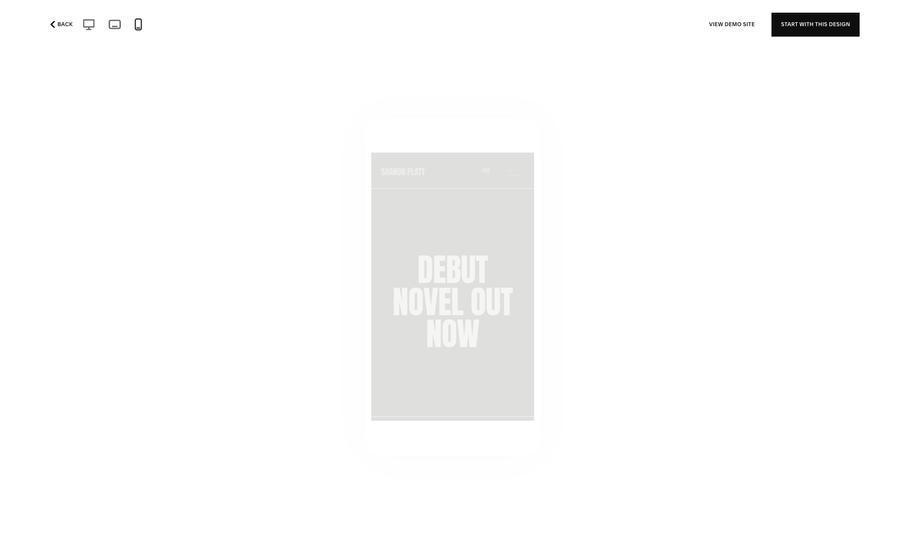 Task type: vqa. For each thing, say whether or not it's contained in the screenshot.
Courses
yes



Task type: describe. For each thing, give the bounding box(es) containing it.
scheduling
[[174, 22, 212, 31]]

3 - from the left
[[149, 22, 151, 31]]

mariana image
[[600, 0, 835, 304]]

courses
[[218, 22, 245, 31]]

7 - from the left
[[282, 22, 284, 31]]

manual image
[[335, 0, 570, 304]]

2 - from the left
[[96, 22, 99, 31]]

view demo site
[[709, 21, 755, 27]]

back button
[[45, 15, 75, 34]]

memberships
[[101, 22, 147, 31]]

with
[[800, 21, 814, 27]]

1 - from the left
[[62, 22, 65, 31]]

start with this design
[[781, 21, 850, 27]]

preview template on a mobile device image
[[132, 18, 145, 31]]

business
[[305, 22, 335, 31]]

store
[[43, 22, 60, 31]]



Task type: locate. For each thing, give the bounding box(es) containing it.
- left preview template on a tablet device icon
[[96, 22, 99, 31]]

back
[[57, 21, 73, 27]]

4 - from the left
[[170, 22, 173, 31]]

-
[[62, 22, 65, 31], [96, 22, 99, 31], [149, 22, 151, 31], [170, 22, 173, 31], [213, 22, 216, 31], [247, 22, 250, 31], [282, 22, 284, 31]]

online store - portfolio - memberships - blog - scheduling - courses - services - local business
[[19, 22, 335, 31]]

- left local
[[282, 22, 284, 31]]

skyloop image
[[70, 0, 305, 304]]

blog
[[153, 22, 168, 31]]

- right the courses
[[247, 22, 250, 31]]

start
[[781, 21, 798, 27]]

site
[[743, 21, 755, 27]]

5 - from the left
[[213, 22, 216, 31]]

services
[[251, 22, 280, 31]]

this
[[815, 21, 828, 27]]

preview template on a tablet device image
[[106, 17, 123, 32]]

view
[[709, 21, 723, 27]]

6 - from the left
[[247, 22, 250, 31]]

demo
[[725, 21, 742, 27]]

- left blog
[[149, 22, 151, 31]]

design
[[829, 21, 850, 27]]

preview template on a desktop device image
[[80, 17, 98, 31]]

- right blog
[[170, 22, 173, 31]]

start with this design button
[[772, 12, 860, 36]]

portfolio
[[66, 22, 95, 31]]

- left the courses
[[213, 22, 216, 31]]

- right 'store'
[[62, 22, 65, 31]]

local
[[286, 22, 304, 31]]

online
[[19, 22, 41, 31]]

view demo site link
[[709, 12, 755, 36]]

manual
[[335, 313, 366, 322]]



